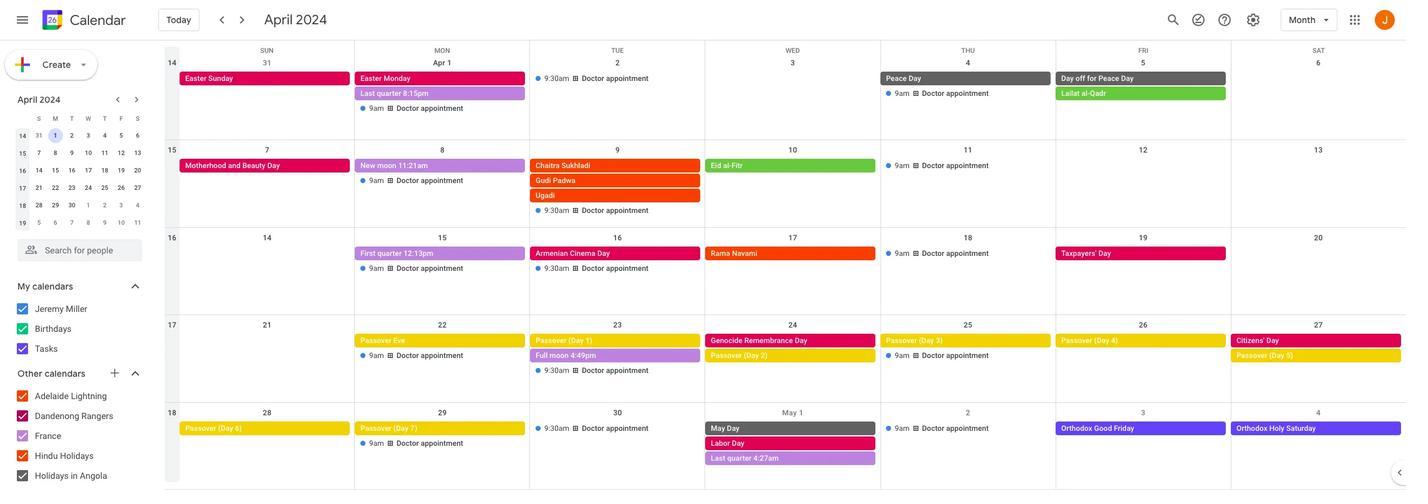 Task type: vqa. For each thing, say whether or not it's contained in the screenshot.


Task type: locate. For each thing, give the bounding box(es) containing it.
1 vertical spatial april 2024
[[17, 94, 61, 105]]

8 up new moon 11:21am button
[[440, 146, 445, 155]]

holidays
[[60, 452, 94, 462], [35, 472, 69, 482]]

22 up passover eve button
[[438, 321, 447, 330]]

new
[[361, 162, 375, 171]]

cell containing may day
[[705, 422, 881, 467]]

16
[[68, 167, 75, 174], [19, 167, 26, 174], [168, 234, 177, 243], [613, 234, 622, 243]]

row containing 18
[[165, 403, 1407, 491]]

1 horizontal spatial 11
[[134, 220, 141, 226]]

3 right may 2 element
[[120, 202, 123, 209]]

holy
[[1270, 425, 1285, 433]]

9:30am for easter sunday
[[545, 74, 570, 83]]

0 horizontal spatial 29
[[52, 202, 59, 209]]

10 element
[[81, 146, 96, 161]]

rama
[[711, 249, 730, 258]]

2)
[[761, 352, 768, 361]]

may up may day button
[[783, 409, 797, 418]]

t right m in the top of the page
[[70, 115, 74, 122]]

(day left 1) at bottom
[[569, 337, 584, 346]]

25 up passover (day 3) button
[[964, 321, 973, 330]]

0 horizontal spatial may
[[711, 425, 725, 433]]

None search field
[[0, 235, 155, 262]]

w
[[86, 115, 91, 122]]

19 up taxpayers' day button
[[1139, 234, 1148, 243]]

1 9:30am from the top
[[545, 74, 570, 83]]

0 horizontal spatial april 2024
[[17, 94, 61, 105]]

may 6 element
[[48, 216, 63, 231]]

0 horizontal spatial 30
[[68, 202, 75, 209]]

23 element
[[64, 181, 79, 196]]

al- right lailat
[[1082, 89, 1090, 98]]

1 vertical spatial april
[[17, 94, 37, 105]]

1 up may day button
[[799, 409, 804, 418]]

0 vertical spatial calendars
[[32, 281, 73, 293]]

0 horizontal spatial s
[[37, 115, 41, 122]]

0 vertical spatial 30
[[68, 202, 75, 209]]

1 horizontal spatial last
[[711, 454, 726, 463]]

(day for 1)
[[569, 337, 584, 346]]

april 2024 up sun
[[264, 11, 327, 29]]

orthodox inside button
[[1062, 425, 1093, 433]]

passover (day 7)
[[361, 425, 417, 433]]

15
[[168, 146, 177, 155], [19, 150, 26, 157], [52, 167, 59, 174], [438, 234, 447, 243]]

1 horizontal spatial 12
[[1139, 146, 1148, 155]]

12 down 'lailat al-qadr' button
[[1139, 146, 1148, 155]]

0 horizontal spatial 31
[[35, 132, 43, 139]]

s
[[37, 115, 41, 122], [136, 115, 140, 122]]

passover (day 1) full moon 4:49pm
[[536, 337, 596, 361]]

passover left 3)
[[886, 337, 917, 346]]

doctor
[[582, 74, 604, 83], [922, 89, 945, 98], [397, 104, 419, 113], [922, 162, 945, 171], [397, 177, 419, 186], [582, 207, 604, 215], [922, 249, 945, 258], [397, 264, 419, 273], [582, 264, 604, 273], [397, 352, 419, 361], [922, 352, 945, 361], [582, 367, 604, 376], [582, 425, 604, 433], [922, 425, 945, 433], [397, 440, 419, 448]]

cell containing armenian cinema day
[[530, 247, 706, 277]]

1 horizontal spatial al-
[[1082, 89, 1090, 98]]

1 vertical spatial 31
[[35, 132, 43, 139]]

1 horizontal spatial 7
[[70, 220, 74, 226]]

1 vertical spatial 29
[[438, 409, 447, 418]]

may 10 element
[[114, 216, 129, 231]]

0 horizontal spatial 23
[[68, 185, 75, 191]]

8:15pm
[[403, 89, 429, 98]]

19 left the "may 5" element
[[19, 220, 26, 227]]

0 horizontal spatial 21
[[35, 185, 43, 191]]

24 element
[[81, 181, 96, 196]]

today
[[167, 14, 191, 26]]

s left m in the top of the page
[[37, 115, 41, 122]]

moon right full
[[550, 352, 569, 361]]

(day left 6) at left
[[218, 425, 233, 433]]

row containing 15
[[165, 141, 1407, 228]]

28 left 29 element on the top left of the page
[[35, 202, 43, 209]]

13
[[1315, 146, 1323, 155], [134, 150, 141, 157]]

10 for 10 "element"
[[85, 150, 92, 157]]

0 vertical spatial 25
[[101, 185, 108, 191]]

passover (day 3)
[[886, 337, 943, 346]]

6 right the "may 5" element
[[54, 220, 57, 226]]

passover down genocide
[[711, 352, 742, 361]]

moon right new
[[377, 162, 397, 171]]

1 vertical spatial 21
[[263, 321, 272, 330]]

0 horizontal spatial last
[[361, 89, 375, 98]]

eid al-fitr
[[711, 162, 743, 171]]

25 right 24 element
[[101, 185, 108, 191]]

31 inside grid
[[263, 59, 272, 67]]

passover up full
[[536, 337, 567, 346]]

10 left 11 element
[[85, 150, 92, 157]]

21 element
[[32, 181, 47, 196]]

21 inside "element"
[[35, 185, 43, 191]]

(day inside citizens' day passover (day 5)
[[1270, 352, 1285, 361]]

31 down sun
[[263, 59, 272, 67]]

0 horizontal spatial 27
[[134, 185, 141, 191]]

0 horizontal spatial easter
[[185, 74, 207, 83]]

9:30am
[[545, 74, 570, 83], [545, 207, 570, 215], [545, 264, 570, 273], [545, 367, 570, 376], [545, 425, 570, 433]]

armenian
[[536, 249, 568, 258]]

(day left 2)
[[744, 352, 759, 361]]

passover inside passover (day 6) button
[[185, 425, 216, 433]]

(day inside genocide remembrance day passover (day 2)
[[744, 352, 759, 361]]

6 inside grid
[[1317, 59, 1321, 67]]

easter left 'sunday'
[[185, 74, 207, 83]]

cell containing passover (day 7)
[[355, 422, 530, 467]]

1 horizontal spatial may
[[783, 409, 797, 418]]

0 vertical spatial moon
[[377, 162, 397, 171]]

april up sun
[[264, 11, 293, 29]]

0 vertical spatial quarter
[[377, 89, 401, 98]]

orthodox for orthodox good friday
[[1062, 425, 1093, 433]]

29
[[52, 202, 59, 209], [438, 409, 447, 418]]

2 easter from the left
[[361, 74, 382, 83]]

rama navami button
[[706, 247, 876, 261]]

10
[[789, 146, 798, 155], [85, 150, 92, 157], [118, 220, 125, 226]]

fri
[[1139, 47, 1149, 55]]

(day left the 5) at the bottom right of the page
[[1270, 352, 1285, 361]]

1 vertical spatial 25
[[964, 321, 973, 330]]

holidays down hindu
[[35, 472, 69, 482]]

last inside easter monday last quarter 8:15pm
[[361, 89, 375, 98]]

1 s from the left
[[37, 115, 41, 122]]

other calendars button
[[2, 364, 155, 384]]

peace inside day off for peace day lailat al-qadr
[[1099, 74, 1120, 83]]

5 down f on the left
[[120, 132, 123, 139]]

sunday
[[208, 74, 233, 83]]

1 horizontal spatial peace
[[1099, 74, 1120, 83]]

birthdays
[[35, 324, 72, 334]]

27 up citizens' day button
[[1315, 321, 1323, 330]]

26 inside april 2024 grid
[[118, 185, 125, 191]]

0 horizontal spatial 5
[[37, 220, 41, 226]]

9 left may 10 element
[[103, 220, 107, 226]]

11 for may 11 element
[[134, 220, 141, 226]]

remembrance
[[745, 337, 793, 346]]

14 element
[[32, 163, 47, 178]]

passover inside passover eve button
[[361, 337, 392, 346]]

passover eve button
[[355, 334, 525, 348]]

t right w
[[103, 115, 107, 122]]

0 vertical spatial 31
[[263, 59, 272, 67]]

passover eve
[[361, 337, 405, 346]]

cell containing passover eve
[[355, 334, 530, 379]]

passover for passover (day 6)
[[185, 425, 216, 433]]

holidays up the in
[[60, 452, 94, 462]]

1 horizontal spatial april 2024
[[264, 11, 327, 29]]

0 vertical spatial april
[[264, 11, 293, 29]]

2 vertical spatial 19
[[1139, 234, 1148, 243]]

0 vertical spatial 26
[[118, 185, 125, 191]]

orthodox left the "holy"
[[1237, 425, 1268, 433]]

1 vertical spatial 26
[[1139, 321, 1148, 330]]

0 vertical spatial last
[[361, 89, 375, 98]]

2024
[[296, 11, 327, 29], [40, 94, 61, 105]]

7)
[[410, 425, 417, 433]]

26 up passover (day 4) button
[[1139, 321, 1148, 330]]

5 down fri
[[1141, 59, 1146, 67]]

al- inside button
[[723, 162, 732, 171]]

1 horizontal spatial 19
[[118, 167, 125, 174]]

passover for passover eve
[[361, 337, 392, 346]]

0 horizontal spatial april
[[17, 94, 37, 105]]

orthodox for orthodox holy saturday
[[1237, 425, 1268, 433]]

23 up passover (day 1) button
[[613, 321, 622, 330]]

may 8 element
[[81, 216, 96, 231]]

23 left 24 element
[[68, 185, 75, 191]]

1 right march 31 element
[[54, 132, 57, 139]]

30 down the "full moon 4:49pm" "button"
[[613, 409, 622, 418]]

2
[[616, 59, 620, 67], [70, 132, 74, 139], [103, 202, 107, 209], [966, 409, 971, 418]]

1 horizontal spatial 28
[[263, 409, 272, 418]]

beauty
[[242, 162, 266, 171]]

settings menu image
[[1246, 12, 1261, 27]]

0 vertical spatial 19
[[118, 167, 125, 174]]

0 horizontal spatial moon
[[377, 162, 397, 171]]

29 up passover (day 7) button
[[438, 409, 447, 418]]

22 inside grid
[[438, 321, 447, 330]]

easter inside easter monday last quarter 8:15pm
[[361, 74, 382, 83]]

calendar
[[70, 12, 126, 29]]

cell containing citizens' day
[[1231, 334, 1407, 379]]

eid
[[711, 162, 721, 171]]

passover down citizens'
[[1237, 352, 1268, 361]]

1 horizontal spatial 27
[[1315, 321, 1323, 330]]

3 down wed
[[791, 59, 795, 67]]

2 horizontal spatial 5
[[1141, 59, 1146, 67]]

2 vertical spatial quarter
[[727, 454, 752, 463]]

calendars inside other calendars dropdown button
[[45, 369, 86, 380]]

0 horizontal spatial 24
[[85, 185, 92, 191]]

easter left monday
[[361, 74, 382, 83]]

2 orthodox from the left
[[1237, 425, 1268, 433]]

sat
[[1313, 47, 1325, 55]]

column header
[[14, 110, 31, 127]]

28 up passover (day 6) button
[[263, 409, 272, 418]]

12:13pm
[[404, 249, 433, 258]]

29 right '28' element
[[52, 202, 59, 209]]

moon inside passover (day 1) full moon 4:49pm
[[550, 352, 569, 361]]

16 element
[[64, 163, 79, 178]]

1 horizontal spatial moon
[[550, 352, 569, 361]]

2 horizontal spatial 6
[[1317, 59, 1321, 67]]

31 left 1 cell
[[35, 132, 43, 139]]

4:49pm
[[571, 352, 596, 361]]

april 2024 up m in the top of the page
[[17, 94, 61, 105]]

7 down march 31 element
[[37, 150, 41, 157]]

1 horizontal spatial s
[[136, 115, 140, 122]]

(day for 7)
[[393, 425, 409, 433]]

15 element
[[48, 163, 63, 178]]

0 vertical spatial holidays
[[60, 452, 94, 462]]

passover
[[361, 337, 392, 346], [536, 337, 567, 346], [886, 337, 917, 346], [1062, 337, 1093, 346], [711, 352, 742, 361], [1237, 352, 1268, 361], [185, 425, 216, 433], [361, 425, 392, 433]]

9 left 10 "element"
[[70, 150, 74, 157]]

0 horizontal spatial 9
[[70, 150, 74, 157]]

sun
[[260, 47, 274, 55]]

0 vertical spatial 5
[[1141, 59, 1146, 67]]

17 element
[[81, 163, 96, 178]]

last left '8:15pm'
[[361, 89, 375, 98]]

2 s from the left
[[136, 115, 140, 122]]

moon
[[377, 162, 397, 171], [550, 352, 569, 361]]

calendars inside my calendars dropdown button
[[32, 281, 73, 293]]

0 horizontal spatial 28
[[35, 202, 43, 209]]

t
[[70, 115, 74, 122], [103, 115, 107, 122]]

0 horizontal spatial 8
[[54, 150, 57, 157]]

row containing 17
[[165, 316, 1407, 403]]

0 horizontal spatial 11
[[101, 150, 108, 157]]

1 vertical spatial al-
[[723, 162, 732, 171]]

tue
[[611, 47, 624, 55]]

4)
[[1112, 337, 1118, 346]]

column header inside april 2024 grid
[[14, 110, 31, 127]]

31 inside "row"
[[35, 132, 43, 139]]

1 vertical spatial 20
[[1315, 234, 1323, 243]]

27 right 26 element
[[134, 185, 141, 191]]

other calendars list
[[2, 387, 155, 491]]

7 up motherhood and beauty day button
[[265, 146, 270, 155]]

3
[[791, 59, 795, 67], [87, 132, 90, 139], [120, 202, 123, 209], [1141, 409, 1146, 418]]

april up march 31 element
[[17, 94, 37, 105]]

0 vertical spatial 6
[[1317, 59, 1321, 67]]

(day left 3)
[[919, 337, 934, 346]]

10 inside grid
[[789, 146, 798, 155]]

0 horizontal spatial peace
[[886, 74, 907, 83]]

8 left may 9 element on the top left of the page
[[87, 220, 90, 226]]

last down labor
[[711, 454, 726, 463]]

moon inside button
[[377, 162, 397, 171]]

grid
[[165, 41, 1407, 491]]

(day left 4)
[[1095, 337, 1110, 346]]

cell containing passover (day 1)
[[530, 334, 706, 379]]

10 left may 11 element
[[118, 220, 125, 226]]

grid containing 14
[[165, 41, 1407, 491]]

my
[[17, 281, 30, 293]]

chaitra sukhladi button
[[530, 159, 701, 173]]

calendar element
[[40, 7, 126, 35]]

passover inside passover (day 7) button
[[361, 425, 392, 433]]

31
[[263, 59, 272, 67], [35, 132, 43, 139]]

9:30am for passover (day 1)
[[545, 367, 570, 376]]

1 vertical spatial 27
[[1315, 321, 1323, 330]]

1 horizontal spatial 24
[[789, 321, 798, 330]]

passover inside citizens' day passover (day 5)
[[1237, 352, 1268, 361]]

6 down sat
[[1317, 59, 1321, 67]]

citizens'
[[1237, 337, 1265, 346]]

25 element
[[97, 181, 112, 196]]

4 down thu
[[966, 59, 971, 67]]

2 horizontal spatial 9
[[616, 146, 620, 155]]

5 inside grid
[[1141, 59, 1146, 67]]

0 horizontal spatial 22
[[52, 185, 59, 191]]

s right f on the left
[[136, 115, 140, 122]]

main drawer image
[[15, 12, 30, 27]]

10 up eid al-fitr button
[[789, 146, 798, 155]]

good
[[1095, 425, 1112, 433]]

1 horizontal spatial 31
[[263, 59, 272, 67]]

12 left 13 "element"
[[118, 150, 125, 157]]

orthodox holy saturday
[[1237, 425, 1316, 433]]

2 peace from the left
[[1099, 74, 1120, 83]]

1 right apr
[[447, 59, 452, 67]]

19 right the 18 'element'
[[118, 167, 125, 174]]

gudi padwa button
[[530, 174, 701, 188]]

peace
[[886, 74, 907, 83], [1099, 74, 1120, 83]]

5 left the may 6 element
[[37, 220, 41, 226]]

and
[[228, 162, 241, 171]]

30 right 29 element on the top left of the page
[[68, 202, 75, 209]]

1 vertical spatial moon
[[550, 352, 569, 361]]

9 inside may 9 element
[[103, 220, 107, 226]]

armenian cinema day
[[536, 249, 610, 258]]

apr 1
[[433, 59, 452, 67]]

(day inside passover (day 1) full moon 4:49pm
[[569, 337, 584, 346]]

24 inside row group
[[85, 185, 92, 191]]

orthodox inside button
[[1237, 425, 1268, 433]]

1 vertical spatial calendars
[[45, 369, 86, 380]]

passover inside passover (day 3) button
[[886, 337, 917, 346]]

quarter down monday
[[377, 89, 401, 98]]

10 inside "element"
[[85, 150, 92, 157]]

row
[[165, 41, 1407, 59], [165, 53, 1407, 141], [14, 110, 146, 127], [14, 127, 146, 145], [165, 141, 1407, 228], [14, 145, 146, 162], [14, 162, 146, 180], [14, 180, 146, 197], [14, 197, 146, 215], [14, 215, 146, 232], [165, 228, 1407, 316], [165, 316, 1407, 403], [165, 403, 1407, 491]]

0 vertical spatial april 2024
[[264, 11, 327, 29]]

passover left 7)
[[361, 425, 392, 433]]

row containing 31
[[14, 127, 146, 145]]

may 9 element
[[97, 216, 112, 231]]

1 horizontal spatial 10
[[118, 220, 125, 226]]

may for may 1
[[783, 409, 797, 418]]

peace day button
[[881, 72, 1051, 85]]

6 up 13 "element"
[[136, 132, 140, 139]]

row containing 16
[[165, 228, 1407, 316]]

april
[[264, 11, 293, 29], [17, 94, 37, 105]]

cell
[[355, 72, 530, 117], [881, 72, 1056, 117], [1056, 72, 1231, 117], [355, 159, 530, 219], [530, 159, 706, 219], [1056, 159, 1231, 219], [180, 247, 355, 277], [355, 247, 530, 277], [530, 247, 706, 277], [1231, 247, 1407, 277], [180, 334, 355, 379], [355, 334, 530, 379], [530, 334, 706, 379], [705, 334, 881, 379], [881, 334, 1056, 379], [1231, 334, 1407, 379], [355, 422, 530, 467], [705, 422, 881, 467]]

1 vertical spatial last
[[711, 454, 726, 463]]

calendars up jeremy
[[32, 281, 73, 293]]

1 vertical spatial 5
[[120, 132, 123, 139]]

passover left eve
[[361, 337, 392, 346]]

easter inside button
[[185, 74, 207, 83]]

passover (day 5) button
[[1231, 349, 1402, 363]]

1 easter from the left
[[185, 74, 207, 83]]

0 horizontal spatial 7
[[37, 150, 41, 157]]

quarter inside button
[[377, 249, 402, 258]]

7 right the may 6 element
[[70, 220, 74, 226]]

1 vertical spatial 2024
[[40, 94, 61, 105]]

0 vertical spatial 24
[[85, 185, 92, 191]]

4 9:30am from the top
[[545, 367, 570, 376]]

taxpayers'
[[1062, 249, 1097, 258]]

full
[[536, 352, 548, 361]]

dandenong
[[35, 412, 79, 422]]

23
[[68, 185, 75, 191], [613, 321, 622, 330]]

25 inside row group
[[101, 185, 108, 191]]

27 inside april 2024 grid
[[134, 185, 141, 191]]

0 vertical spatial 20
[[134, 167, 141, 174]]

ugadi button
[[530, 189, 701, 203]]

cell containing easter monday
[[355, 72, 530, 117]]

april 2024
[[264, 11, 327, 29], [17, 94, 61, 105]]

1 horizontal spatial 8
[[87, 220, 90, 226]]

1 vertical spatial 23
[[613, 321, 622, 330]]

24 left 25 element
[[85, 185, 92, 191]]

1 horizontal spatial 5
[[120, 132, 123, 139]]

create button
[[5, 50, 97, 80]]

0 horizontal spatial orthodox
[[1062, 425, 1093, 433]]

26 right 25 element
[[118, 185, 125, 191]]

0 horizontal spatial 26
[[118, 185, 125, 191]]

1 horizontal spatial t
[[103, 115, 107, 122]]

29 inside row group
[[52, 202, 59, 209]]

passover left 6) at left
[[185, 425, 216, 433]]

passover inside passover (day 4) button
[[1062, 337, 1093, 346]]

quarter down labor
[[727, 454, 752, 463]]

28
[[35, 202, 43, 209], [263, 409, 272, 418]]

5)
[[1287, 352, 1294, 361]]

calendars up the adelaide lightning
[[45, 369, 86, 380]]

26 element
[[114, 181, 129, 196]]

row group
[[14, 127, 146, 232]]

5
[[1141, 59, 1146, 67], [120, 132, 123, 139], [37, 220, 41, 226]]

(day left 7)
[[393, 425, 409, 433]]

1 peace from the left
[[886, 74, 907, 83]]

other
[[17, 369, 43, 380]]

last inside may day labor day last quarter 4:27am
[[711, 454, 726, 463]]

al- inside day off for peace day lailat al-qadr
[[1082, 89, 1090, 98]]

al- right eid
[[723, 162, 732, 171]]

0 horizontal spatial 20
[[134, 167, 141, 174]]

11 for 11 element
[[101, 150, 108, 157]]

2 horizontal spatial 8
[[440, 146, 445, 155]]

24 up genocide remembrance day button
[[789, 321, 798, 330]]

0 vertical spatial 2024
[[296, 11, 327, 29]]

passover inside passover (day 1) full moon 4:49pm
[[536, 337, 567, 346]]

may up labor
[[711, 425, 725, 433]]

passover left 4)
[[1062, 337, 1093, 346]]

orthodox left the good
[[1062, 425, 1093, 433]]

0 horizontal spatial 6
[[54, 220, 57, 226]]

1 orthodox from the left
[[1062, 425, 1093, 433]]

9 up chaitra sukhladi button
[[616, 146, 620, 155]]

(day for 3)
[[919, 337, 934, 346]]

friday
[[1114, 425, 1135, 433]]

18
[[101, 167, 108, 174], [19, 202, 26, 209], [964, 234, 973, 243], [168, 409, 177, 418]]

0 horizontal spatial t
[[70, 115, 74, 122]]

1 horizontal spatial orthodox
[[1237, 425, 1268, 433]]

passover for passover (day 7)
[[361, 425, 392, 433]]

month button
[[1281, 5, 1338, 35]]

quarter right first
[[377, 249, 402, 258]]

1 horizontal spatial april
[[264, 11, 293, 29]]

22 right 21 "element"
[[52, 185, 59, 191]]

29 element
[[48, 198, 63, 213]]

1 vertical spatial 30
[[613, 409, 622, 418]]

1 horizontal spatial 22
[[438, 321, 447, 330]]

2 vertical spatial 6
[[54, 220, 57, 226]]

may day button
[[706, 422, 876, 436]]

row group containing 31
[[14, 127, 146, 232]]

may 5 element
[[32, 216, 47, 231]]

1 horizontal spatial 6
[[136, 132, 140, 139]]

easter
[[185, 74, 207, 83], [361, 74, 382, 83]]

8 down 1 cell
[[54, 150, 57, 157]]

26
[[118, 185, 125, 191], [1139, 321, 1148, 330]]

hindu holidays
[[35, 452, 94, 462]]

may inside may day labor day last quarter 4:27am
[[711, 425, 725, 433]]

5 9:30am from the top
[[545, 425, 570, 433]]



Task type: describe. For each thing, give the bounding box(es) containing it.
22 element
[[48, 181, 63, 196]]

day off for peace day button
[[1056, 72, 1226, 85]]

13 element
[[130, 146, 145, 161]]

(day for 6)
[[218, 425, 233, 433]]

2 horizontal spatial 11
[[964, 146, 973, 155]]

1 horizontal spatial 25
[[964, 321, 973, 330]]

my calendars
[[17, 281, 73, 293]]

passover (day 4)
[[1062, 337, 1118, 346]]

passover (day 3) button
[[881, 334, 1051, 348]]

1 vertical spatial holidays
[[35, 472, 69, 482]]

20 element
[[130, 163, 145, 178]]

1 horizontal spatial 29
[[438, 409, 447, 418]]

passover for passover (day 3)
[[886, 337, 917, 346]]

cell containing chaitra sukhladi
[[530, 159, 706, 219]]

easter sunday button
[[180, 72, 350, 85]]

11:21am
[[398, 162, 428, 171]]

24 inside grid
[[789, 321, 798, 330]]

other calendars
[[17, 369, 86, 380]]

jeremy miller
[[35, 304, 87, 314]]

passover inside genocide remembrance day passover (day 2)
[[711, 352, 742, 361]]

cell containing peace day
[[881, 72, 1056, 117]]

easter sunday
[[185, 74, 233, 83]]

cell containing passover (day 3)
[[881, 334, 1056, 379]]

add other calendars image
[[109, 367, 121, 380]]

fitr
[[732, 162, 743, 171]]

calendars for my calendars
[[32, 281, 73, 293]]

17 inside 17 element
[[85, 167, 92, 174]]

calendar heading
[[67, 12, 126, 29]]

10 for may 10 element
[[118, 220, 125, 226]]

chaitra
[[536, 162, 560, 171]]

row containing sun
[[165, 41, 1407, 59]]

citizens' day button
[[1231, 334, 1402, 348]]

qadr
[[1090, 89, 1106, 98]]

6 inside the may 6 element
[[54, 220, 57, 226]]

row group inside april 2024 grid
[[14, 127, 146, 232]]

19 element
[[114, 163, 129, 178]]

quarter inside may day labor day last quarter 4:27am
[[727, 454, 752, 463]]

row containing 28
[[14, 197, 146, 215]]

dandenong rangers
[[35, 412, 113, 422]]

hindu
[[35, 452, 58, 462]]

7 inside grid
[[265, 146, 270, 155]]

adelaide lightning
[[35, 392, 107, 402]]

1 vertical spatial 19
[[19, 220, 26, 227]]

motherhood and beauty day
[[185, 162, 280, 171]]

2 t from the left
[[103, 115, 107, 122]]

20 inside row group
[[134, 167, 141, 174]]

last quarter 4:27am button
[[706, 452, 876, 466]]

passover (day 4) button
[[1056, 334, 1226, 348]]

4 right may 3 element
[[136, 202, 140, 209]]

saturday
[[1287, 425, 1316, 433]]

may 2 element
[[97, 198, 112, 213]]

m
[[53, 115, 58, 122]]

create
[[42, 59, 71, 70]]

angola
[[80, 472, 107, 482]]

for
[[1087, 74, 1097, 83]]

18 element
[[97, 163, 112, 178]]

day inside button
[[1099, 249, 1111, 258]]

easter monday button
[[355, 72, 525, 85]]

23 inside grid
[[613, 321, 622, 330]]

genocide remembrance day button
[[706, 334, 876, 348]]

day inside citizens' day passover (day 5)
[[1267, 337, 1279, 346]]

easter for easter monday last quarter 8:15pm
[[361, 74, 382, 83]]

cell containing day off for peace day
[[1056, 72, 1231, 117]]

jeremy
[[35, 304, 64, 314]]

calendars for other calendars
[[45, 369, 86, 380]]

cinema
[[570, 249, 596, 258]]

rama navami
[[711, 249, 758, 258]]

cell containing new moon 11:21am
[[355, 159, 530, 219]]

1 right the 30 element
[[87, 202, 90, 209]]

3 inside may 3 element
[[120, 202, 123, 209]]

labor
[[711, 440, 730, 448]]

full moon 4:49pm button
[[530, 349, 701, 363]]

holidays in angola
[[35, 472, 107, 482]]

30 inside row group
[[68, 202, 75, 209]]

tasks
[[35, 344, 58, 354]]

passover (day 6) button
[[180, 422, 350, 436]]

first quarter 12:13pm
[[361, 249, 433, 258]]

18 inside 'element'
[[101, 167, 108, 174]]

may 3 element
[[114, 198, 129, 213]]

1 inside cell
[[54, 132, 57, 139]]

11 element
[[97, 146, 112, 161]]

Search for people text field
[[25, 240, 135, 262]]

cell containing genocide remembrance day
[[705, 334, 881, 379]]

new moon 11:21am button
[[355, 159, 525, 173]]

easter for easter sunday
[[185, 74, 207, 83]]

1)
[[586, 337, 593, 346]]

16 inside 16 element
[[68, 167, 75, 174]]

12 inside april 2024 grid
[[118, 150, 125, 157]]

3 9:30am from the top
[[545, 264, 570, 273]]

passover (day 2) button
[[706, 349, 876, 363]]

passover for passover (day 1) full moon 4:49pm
[[536, 337, 567, 346]]

9:30am for passover (day 6)
[[545, 425, 570, 433]]

28 inside april 2024 grid
[[35, 202, 43, 209]]

eve
[[393, 337, 405, 346]]

8 inside grid
[[440, 146, 445, 155]]

motherhood and beauty day button
[[180, 159, 350, 173]]

(day for 4)
[[1095, 337, 1110, 346]]

day inside "button"
[[597, 249, 610, 258]]

0 horizontal spatial 2024
[[40, 94, 61, 105]]

1 horizontal spatial 20
[[1315, 234, 1323, 243]]

may 7 element
[[64, 216, 79, 231]]

2 9:30am from the top
[[545, 207, 570, 215]]

new moon 11:21am
[[361, 162, 428, 171]]

citizens' day passover (day 5)
[[1237, 337, 1294, 361]]

4 up 11 element
[[103, 132, 107, 139]]

apr
[[433, 59, 445, 67]]

row containing 5
[[14, 215, 146, 232]]

1 vertical spatial 28
[[263, 409, 272, 418]]

march 31 element
[[32, 128, 47, 143]]

row containing 7
[[14, 145, 146, 162]]

4:27am
[[754, 454, 779, 463]]

may 11 element
[[130, 216, 145, 231]]

3 up orthodox good friday button
[[1141, 409, 1146, 418]]

first quarter 12:13pm button
[[355, 247, 525, 261]]

13 inside "element"
[[134, 150, 141, 157]]

peace inside the peace day button
[[886, 74, 907, 83]]

22 inside 22 element
[[52, 185, 59, 191]]

eid al-fitr button
[[706, 159, 876, 173]]

rangers
[[81, 412, 113, 422]]

mon
[[435, 47, 450, 55]]

lightning
[[71, 392, 107, 402]]

2 horizontal spatial 19
[[1139, 234, 1148, 243]]

passover (day 7) button
[[355, 422, 525, 436]]

4 up orthodox holy saturday button
[[1317, 409, 1321, 418]]

30 element
[[64, 198, 79, 213]]

easter monday last quarter 8:15pm
[[361, 74, 429, 98]]

row containing s
[[14, 110, 146, 127]]

1 horizontal spatial 2024
[[296, 11, 327, 29]]

orthodox holy saturday button
[[1231, 422, 1402, 436]]

miller
[[66, 304, 87, 314]]

first
[[361, 249, 376, 258]]

day inside genocide remembrance day passover (day 2)
[[795, 337, 808, 346]]

chaitra sukhladi gudi padwa ugadi
[[536, 162, 591, 200]]

motherhood
[[185, 162, 226, 171]]

2 vertical spatial 5
[[37, 220, 41, 226]]

quarter inside easter monday last quarter 8:15pm
[[377, 89, 401, 98]]

may for may day labor day last quarter 4:27am
[[711, 425, 725, 433]]

france
[[35, 432, 61, 442]]

3 down w
[[87, 132, 90, 139]]

23 inside row group
[[68, 185, 75, 191]]

my calendars list
[[2, 299, 155, 359]]

armenian cinema day button
[[530, 247, 701, 261]]

1 horizontal spatial 26
[[1139, 321, 1148, 330]]

peace day
[[886, 74, 921, 83]]

lailat
[[1062, 89, 1080, 98]]

sukhladi
[[562, 162, 591, 171]]

cell containing first quarter 12:13pm
[[355, 247, 530, 277]]

6)
[[235, 425, 242, 433]]

orthodox good friday
[[1062, 425, 1135, 433]]

may 1 element
[[81, 198, 96, 213]]

day off for peace day lailat al-qadr
[[1062, 74, 1134, 98]]

passover for passover (day 4)
[[1062, 337, 1093, 346]]

april 2024 grid
[[12, 110, 146, 232]]

genocide remembrance day passover (day 2)
[[711, 337, 808, 361]]

1 horizontal spatial 30
[[613, 409, 622, 418]]

12 element
[[114, 146, 129, 161]]

taxpayers' day button
[[1056, 247, 1226, 261]]

in
[[71, 472, 78, 482]]

row containing 21
[[14, 180, 146, 197]]

support image
[[1218, 12, 1233, 27]]

f
[[120, 115, 123, 122]]

may 4 element
[[130, 198, 145, 213]]

1 horizontal spatial 13
[[1315, 146, 1323, 155]]

1 t from the left
[[70, 115, 74, 122]]

padwa
[[553, 177, 576, 186]]

last quarter 8:15pm button
[[355, 87, 525, 100]]

today button
[[158, 5, 199, 35]]

monday
[[384, 74, 411, 83]]

28 element
[[32, 198, 47, 213]]

1 cell
[[47, 127, 64, 145]]

27 element
[[130, 181, 145, 196]]



